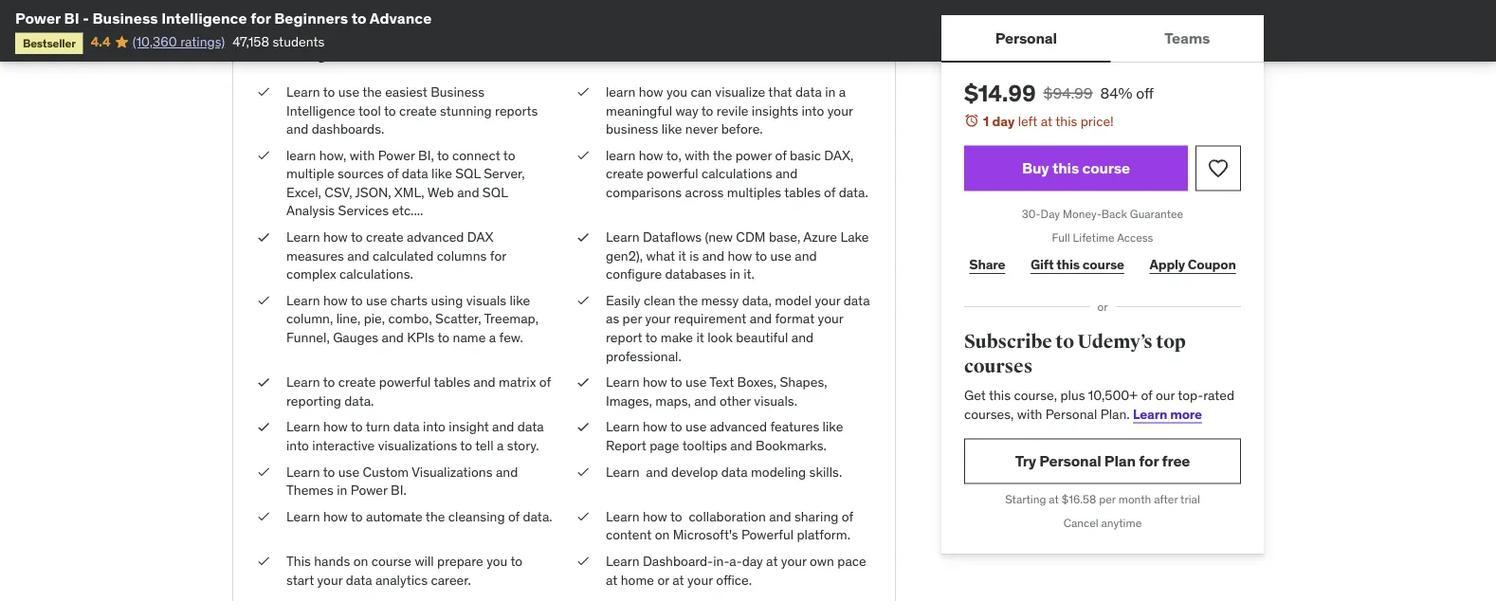 Task type: describe. For each thing, give the bounding box(es) containing it.
to inside subscribe to udemy's top courses
[[1056, 330, 1074, 354]]

it inside easily clean the messy data, model your data as per your requirement and format your report to make it look beautiful and professional.
[[696, 329, 704, 346]]

how for learn how to create advanced dax measures and calculated columns for complex calculations.
[[323, 229, 348, 246]]

to up line,
[[351, 292, 363, 309]]

dax,
[[824, 147, 854, 164]]

this for buy
[[1052, 158, 1079, 178]]

a inside learn how to use charts using visuals like column, line, pie, combo,  scatter, treemap, funnel, gauges and kpis to name a few.
[[489, 329, 496, 346]]

and inside learn how to use charts using visuals like column, line, pie, combo,  scatter, treemap, funnel, gauges and kpis to name a few.
[[382, 329, 404, 346]]

in-
[[713, 553, 730, 570]]

bi,
[[418, 147, 434, 164]]

and inside the learn how to create advanced dax measures and calculated columns for complex calculations.
[[347, 247, 369, 264]]

of inside learn how to  collaboration and sharing of content on microsoft's powerful platform.
[[842, 508, 853, 525]]

course inside this hands on course will prepare you to start your data analytics career.
[[371, 553, 412, 570]]

xsmall image for learn dataflows (new cdm base, azure lake gen2), what it is and how to use and configure databases in it.
[[576, 228, 591, 247]]

trial
[[1181, 492, 1200, 507]]

images,
[[606, 393, 652, 410]]

learn for learn dataflows (new cdm base, azure lake gen2), what it is and how to use and configure databases in it.
[[606, 229, 640, 246]]

comparisons
[[606, 184, 682, 201]]

day
[[1041, 207, 1060, 221]]

a inside learn how you can visualize that data in a meaningful way to revile insights into your business like never before.
[[839, 84, 846, 101]]

and inside learn how to use advanced features like report page tooltips and bookmarks.
[[730, 437, 753, 454]]

csv,
[[325, 184, 352, 201]]

of inside "learn to create powerful tables and matrix of reporting data."
[[539, 374, 551, 391]]

learn for learn how to use charts using visuals like column, line, pie, combo,  scatter, treemap, funnel, gauges and kpis to name a few.
[[286, 292, 320, 309]]

anytime
[[1101, 516, 1142, 530]]

to up server,
[[503, 147, 515, 164]]

what
[[646, 247, 675, 264]]

how for learn how to  collaboration and sharing of content on microsoft's powerful platform.
[[643, 508, 667, 525]]

etc....
[[392, 203, 423, 220]]

2 vertical spatial data.
[[523, 508, 552, 525]]

learn how you can visualize that data in a meaningful way to revile insights into your business like never before.
[[606, 84, 853, 138]]

your inside this hands on course will prepare you to start your data analytics career.
[[317, 572, 343, 589]]

it.
[[744, 266, 755, 283]]

the right automate
[[426, 508, 445, 525]]

it inside learn dataflows (new cdm base, azure lake gen2), what it is and how to use and configure databases in it.
[[678, 247, 686, 264]]

skills.
[[809, 464, 842, 481]]

learn for learn to create powerful tables and matrix of reporting data.
[[286, 374, 320, 391]]

connect
[[452, 147, 500, 164]]

content
[[606, 527, 652, 544]]

learn for learn how to create advanced dax measures and calculated columns for complex calculations.
[[286, 229, 320, 246]]

to inside "learn to create powerful tables and matrix of reporting data."
[[323, 374, 335, 391]]

your inside learn how you can visualize that data in a meaningful way to revile insights into your business like never before.
[[828, 102, 853, 119]]

on inside this hands on course will prepare you to start your data analytics career.
[[353, 553, 368, 570]]

add to wishlist image
[[1207, 157, 1230, 180]]

column,
[[286, 311, 333, 328]]

learn for learn how you can visualize that data in a meaningful way to revile insights into your business like never before.
[[606, 84, 636, 101]]

0 horizontal spatial sql
[[455, 166, 481, 183]]

learn how, with power bi, to connect to multiple sources of data like sql server, excel, csv, json, xml, web and sql analysis services etc....
[[286, 147, 525, 220]]

intelligence inside learn to use the easiest business intelligence tool to create stunning reports and dashboards.
[[286, 102, 355, 119]]

and up beautiful
[[750, 311, 772, 328]]

multiples
[[727, 184, 782, 201]]

analysis
[[286, 203, 335, 220]]

$94.99
[[1044, 83, 1093, 102]]

to inside learn to use custom visualizations and themes in power bi.
[[323, 464, 335, 481]]

the inside easily clean the messy data, model your data as per your requirement and format your report to make it look beautiful and professional.
[[678, 292, 698, 309]]

get this course, plus 10,500+ of our top-rated courses, with personal plan.
[[964, 387, 1235, 422]]

learn for learn more
[[1133, 405, 1167, 422]]

the inside learn how to, with the power of basic dax, create powerful calculations and comparisons across multiples tables of data.
[[713, 147, 732, 164]]

and inside learn how to  collaboration and sharing of content on microsoft's powerful platform.
[[769, 508, 791, 525]]

udemy's
[[1078, 330, 1153, 354]]

try personal plan for free
[[1015, 451, 1190, 471]]

can
[[691, 84, 712, 101]]

your right "format"
[[818, 311, 843, 328]]

microsoft's
[[673, 527, 738, 544]]

plan
[[1105, 451, 1136, 471]]

cdm
[[736, 229, 766, 246]]

xsmall image for learn how to use charts using visuals like column, line, pie, combo,  scatter, treemap, funnel, gauges and kpis to name a few.
[[256, 292, 271, 310]]

(10,360
[[132, 33, 177, 50]]

of left basic
[[775, 147, 787, 164]]

learn down advance
[[379, 36, 433, 64]]

services
[[338, 203, 389, 220]]

requirement
[[674, 311, 747, 328]]

advance
[[370, 8, 432, 27]]

before.
[[721, 121, 763, 138]]

at inside starting at $16.58 per month after trial cancel anytime
[[1049, 492, 1059, 507]]

to up dashboards.
[[323, 84, 335, 101]]

business inside learn to use the easiest business intelligence tool to create stunning reports and dashboards.
[[431, 84, 485, 101]]

visualize
[[715, 84, 765, 101]]

of down dax, at the right
[[824, 184, 836, 201]]

reporting
[[286, 393, 341, 410]]

lake
[[840, 229, 869, 246]]

to inside the learn how to create advanced dax measures and calculated columns for complex calculations.
[[351, 229, 363, 246]]

this for gift
[[1057, 256, 1080, 273]]

calculations
[[702, 166, 772, 183]]

measures
[[286, 247, 344, 264]]

learn how to use charts using visuals like column, line, pie, combo,  scatter, treemap, funnel, gauges and kpis to name a few.
[[286, 292, 539, 346]]

learn how to turn data into insight and data into interactive visualizations to tell a story.
[[286, 419, 544, 454]]

full
[[1052, 230, 1070, 245]]

turn
[[366, 419, 390, 436]]

data inside learn how you can visualize that data in a meaningful way to revile insights into your business like never before.
[[796, 84, 822, 101]]

multiple
[[286, 166, 334, 183]]

your right 'model'
[[815, 292, 840, 309]]

and inside learn how to, with the power of basic dax, create powerful calculations and comparisons across multiples tables of data.
[[776, 166, 798, 183]]

easily clean the messy data, model your data as per your requirement and format your report to make it look beautiful and professional.
[[606, 292, 870, 365]]

sharing
[[795, 508, 839, 525]]

how for learn how to turn data into insight and data into interactive visualizations to tell a story.
[[323, 419, 348, 436]]

insights
[[752, 102, 798, 119]]

data down learn how to use advanced features like report page tooltips and bookmarks.
[[721, 464, 748, 481]]

databases
[[665, 266, 726, 283]]

learn how to use text boxes, shapes, images, maps, and other visuals.
[[606, 374, 827, 410]]

your down dashboard- at the left bottom of the page
[[687, 572, 713, 589]]

to left automate
[[351, 508, 363, 525]]

to inside learn how to use advanced features like report page tooltips and bookmarks.
[[670, 419, 682, 436]]

across
[[685, 184, 724, 201]]

learn for learn how to turn data into insight and data into interactive visualizations to tell a story.
[[286, 419, 320, 436]]

1 day left at this price!
[[983, 112, 1114, 129]]

power bi - business intelligence for beginners to advance
[[15, 8, 432, 27]]

47,158
[[233, 33, 269, 50]]

excel,
[[286, 184, 321, 201]]

learn how to, with the power of basic dax, create powerful calculations and comparisons across multiples tables of data.
[[606, 147, 868, 201]]

visuals
[[466, 292, 506, 309]]

of right cleansing
[[508, 508, 520, 525]]

cancel
[[1064, 516, 1099, 530]]

or inside learn dashboard-in-a-day at your own pace at home or at your office.
[[657, 572, 669, 589]]

tab list containing personal
[[942, 15, 1264, 63]]

xsmall image for learn how to use advanced features like report page tooltips and bookmarks.
[[576, 418, 591, 437]]

xsmall image for learn dashboard-in-a-day at your own pace at home or at your office.
[[576, 553, 591, 571]]

with inside get this course, plus 10,500+ of our top-rated courses, with personal plan.
[[1017, 405, 1042, 422]]

teams button
[[1111, 15, 1264, 61]]

to left tell at the bottom left of the page
[[460, 437, 472, 454]]

on inside learn how to  collaboration and sharing of content on microsoft's powerful platform.
[[655, 527, 670, 544]]

per inside easily clean the messy data, model your data as per your requirement and format your report to make it look beautiful and professional.
[[623, 311, 642, 328]]

create inside the learn how to create advanced dax measures and calculated columns for complex calculations.
[[366, 229, 404, 246]]

how for learn how you can visualize that data in a meaningful way to revile insights into your business like never before.
[[639, 84, 663, 101]]

gift this course
[[1031, 256, 1124, 273]]

this hands on course will prepare you to start your data analytics career.
[[286, 553, 523, 589]]

kpis
[[407, 329, 435, 346]]

in for learn how you can visualize that data in a meaningful way to revile insights into your business like never before.
[[825, 84, 836, 101]]

xsmall image for learn how to automate the cleansing of data.
[[256, 508, 271, 526]]

personal inside button
[[995, 28, 1057, 47]]

treemap,
[[484, 311, 539, 328]]

xsmall image for learn how you can visualize that data in a meaningful way to revile insights into your business like never before.
[[576, 83, 591, 102]]

xsmall image for learn to use custom visualizations and themes in power bi.
[[256, 463, 271, 482]]

to right 'tool'
[[384, 102, 396, 119]]

learn for learn how, with power bi, to connect to multiple sources of data like sql server, excel, csv, json, xml, web and sql analysis services etc....
[[286, 147, 316, 164]]

month
[[1119, 492, 1151, 507]]

how for learn how to automate the cleansing of data.
[[323, 508, 348, 525]]

basic
[[790, 147, 821, 164]]

dataflows
[[643, 229, 702, 246]]

tooltips
[[682, 437, 727, 454]]

for inside the learn how to create advanced dax measures and calculated columns for complex calculations.
[[490, 247, 506, 264]]

4.4
[[91, 33, 110, 50]]

how for learn how to use text boxes, shapes, images, maps, and other visuals.
[[643, 374, 667, 391]]

to inside learn how to use text boxes, shapes, images, maps, and other visuals.
[[670, 374, 682, 391]]

at down powerful at the bottom of the page
[[766, 553, 778, 570]]

this down $94.99
[[1056, 112, 1077, 129]]

power inside learn how, with power bi, to connect to multiple sources of data like sql server, excel, csv, json, xml, web and sql analysis services etc....
[[378, 147, 415, 164]]

configure
[[606, 266, 662, 283]]

easily
[[606, 292, 641, 309]]

subscribe to udemy's top courses
[[964, 330, 1186, 378]]

to inside learn how you can visualize that data in a meaningful way to revile insights into your business like never before.
[[701, 102, 714, 119]]

tables inside learn how to, with the power of basic dax, create powerful calculations and comparisons across multiples tables of data.
[[784, 184, 821, 201]]

personal inside get this course, plus 10,500+ of our top-rated courses, with personal plan.
[[1046, 405, 1097, 422]]

xsmall image for learn how, with power bi, to connect to multiple sources of data like sql server, excel, csv, json, xml, web and sql analysis services etc....
[[256, 146, 271, 165]]

courses
[[964, 355, 1033, 378]]

learn dashboard-in-a-day at your own pace at home or at your office.
[[606, 553, 866, 589]]

teams
[[1165, 28, 1210, 47]]

professional.
[[606, 348, 682, 365]]

to left turn
[[351, 419, 363, 436]]

1 horizontal spatial sql
[[483, 184, 508, 201]]

a inside the learn how to turn data into insight and data into interactive visualizations to tell a story.
[[497, 437, 504, 454]]

like inside learn how you can visualize that data in a meaningful way to revile insights into your business like never before.
[[662, 121, 682, 138]]

xsmall image for learn how to  collaboration and sharing of content on microsoft's powerful platform.
[[576, 508, 591, 526]]

use inside learn to use the easiest business intelligence tool to create stunning reports and dashboards.
[[338, 84, 359, 101]]

xsmall image for learn how to, with the power of basic dax, create powerful calculations and comparisons across multiples tables of data.
[[576, 146, 591, 165]]

rated
[[1203, 387, 1235, 404]]

learn for learn dashboard-in-a-day at your own pace at home or at your office.
[[606, 553, 640, 570]]

0 vertical spatial day
[[992, 112, 1015, 129]]

use inside learn how to use advanced features like report page tooltips and bookmarks.
[[686, 419, 707, 436]]

use inside learn how to use text boxes, shapes, images, maps, and other visuals.
[[686, 374, 707, 391]]

personal button
[[942, 15, 1111, 61]]

data inside learn how, with power bi, to connect to multiple sources of data like sql server, excel, csv, json, xml, web and sql analysis services etc....
[[402, 166, 428, 183]]

modeling
[[751, 464, 806, 481]]

xsmall image for learn to create powerful tables and matrix of reporting data.
[[256, 374, 271, 392]]

xsmall image for learn how to create advanced dax measures and calculated columns for complex calculations.
[[256, 228, 271, 247]]

2 vertical spatial personal
[[1040, 451, 1101, 471]]

cleansing
[[448, 508, 505, 525]]

(10,360 ratings)
[[132, 33, 225, 50]]

you'll
[[318, 36, 375, 64]]

messy
[[701, 292, 739, 309]]

learn for learn to use custom visualizations and themes in power bi.
[[286, 464, 320, 481]]

to right kpis at the left
[[438, 329, 450, 346]]

way
[[676, 102, 698, 119]]

and down "format"
[[792, 329, 814, 346]]

30-day money-back guarantee full lifetime access
[[1022, 207, 1184, 245]]



Task type: locate. For each thing, give the bounding box(es) containing it.
data up story.
[[518, 419, 544, 436]]

how inside learn how you can visualize that data in a meaningful way to revile insights into your business like never before.
[[639, 84, 663, 101]]

0 vertical spatial or
[[1098, 299, 1108, 314]]

you inside this hands on course will prepare you to start your data analytics career.
[[487, 553, 508, 570]]

2 horizontal spatial in
[[825, 84, 836, 101]]

learn down reporting on the bottom left
[[286, 419, 320, 436]]

json,
[[355, 184, 391, 201]]

data. up turn
[[344, 393, 374, 410]]

web
[[427, 184, 454, 201]]

using
[[431, 292, 463, 309]]

learn for learn how to, with the power of basic dax, create powerful calculations and comparisons across multiples tables of data.
[[606, 147, 636, 164]]

data up xml,
[[402, 166, 428, 183]]

apply
[[1150, 256, 1185, 273]]

will
[[415, 553, 434, 570]]

the up the calculations on the top of page
[[713, 147, 732, 164]]

how up 'meaningful' on the left
[[639, 84, 663, 101]]

in left it.
[[730, 266, 740, 283]]

power inside learn to use custom visualizations and themes in power bi.
[[351, 482, 388, 499]]

xsmall image for this hands on course will prepare you to start your data analytics career.
[[256, 553, 271, 571]]

on right the hands
[[353, 553, 368, 570]]

alarm image
[[964, 113, 980, 128]]

learn for learn how to  collaboration and sharing of content on microsoft's powerful platform.
[[606, 508, 640, 525]]

powerful down to,
[[647, 166, 699, 183]]

in inside learn how you can visualize that data in a meaningful way to revile insights into your business like never before.
[[825, 84, 836, 101]]

with inside learn how to, with the power of basic dax, create powerful calculations and comparisons across multiples tables of data.
[[685, 147, 710, 164]]

to down cdm
[[755, 247, 767, 264]]

learn inside learn how, with power bi, to connect to multiple sources of data like sql server, excel, csv, json, xml, web and sql analysis services etc....
[[286, 147, 316, 164]]

develop
[[671, 464, 718, 481]]

this inside button
[[1052, 158, 1079, 178]]

left
[[1018, 112, 1038, 129]]

charts
[[390, 292, 428, 309]]

and inside learn to use the easiest business intelligence tool to create stunning reports and dashboards.
[[286, 121, 309, 138]]

in
[[825, 84, 836, 101], [730, 266, 740, 283], [337, 482, 347, 499]]

how up maps, at the bottom of page
[[643, 374, 667, 391]]

day up office.
[[742, 553, 763, 570]]

or down dashboard- at the left bottom of the page
[[657, 572, 669, 589]]

powerful inside "learn to create powerful tables and matrix of reporting data."
[[379, 374, 431, 391]]

line,
[[336, 311, 361, 328]]

learn up multiple
[[286, 147, 316, 164]]

use down 'base,'
[[771, 247, 792, 264]]

maps,
[[656, 393, 691, 410]]

day inside learn dashboard-in-a-day at your own pace at home or at your office.
[[742, 553, 763, 570]]

1 vertical spatial for
[[490, 247, 506, 264]]

to right bi,
[[437, 147, 449, 164]]

1 horizontal spatial data.
[[523, 508, 552, 525]]

the up 'tool'
[[362, 84, 382, 101]]

like down way
[[662, 121, 682, 138]]

learn up gen2),
[[606, 229, 640, 246]]

2 vertical spatial in
[[337, 482, 347, 499]]

guarantee
[[1130, 207, 1184, 221]]

of inside learn how, with power bi, to connect to multiple sources of data like sql server, excel, csv, json, xml, web and sql analysis services etc....
[[387, 166, 399, 183]]

a right tell at the bottom left of the page
[[497, 437, 504, 454]]

gift this course link
[[1026, 246, 1130, 284]]

at down dashboard- at the left bottom of the page
[[673, 572, 684, 589]]

learn down business
[[606, 147, 636, 164]]

use down interactive
[[338, 464, 359, 481]]

1 horizontal spatial per
[[1099, 492, 1116, 507]]

and right is
[[702, 247, 725, 264]]

how inside learn how to  collaboration and sharing of content on microsoft's powerful platform.
[[643, 508, 667, 525]]

how inside learn how to use text boxes, shapes, images, maps, and other visuals.
[[643, 374, 667, 391]]

create inside "learn to create powerful tables and matrix of reporting data."
[[338, 374, 376, 391]]

course inside button
[[1082, 158, 1130, 178]]

visualizations
[[412, 464, 493, 481]]

with inside learn how, with power bi, to connect to multiple sources of data like sql server, excel, csv, json, xml, web and sql analysis services etc....
[[350, 147, 375, 164]]

to up themes
[[323, 464, 335, 481]]

tab list
[[942, 15, 1264, 63]]

1 vertical spatial intelligence
[[286, 102, 355, 119]]

1 vertical spatial it
[[696, 329, 704, 346]]

0 vertical spatial tables
[[784, 184, 821, 201]]

how inside learn how to, with the power of basic dax, create powerful calculations and comparisons across multiples tables of data.
[[639, 147, 663, 164]]

learn inside the learn how to turn data into insight and data into interactive visualizations to tell a story.
[[286, 419, 320, 436]]

page
[[650, 437, 679, 454]]

learn down the what
[[286, 84, 320, 101]]

of right matrix
[[539, 374, 551, 391]]

2 horizontal spatial data.
[[839, 184, 868, 201]]

top
[[1156, 330, 1186, 354]]

0 vertical spatial advanced
[[407, 229, 464, 246]]

1 horizontal spatial in
[[730, 266, 740, 283]]

azure
[[803, 229, 837, 246]]

0 horizontal spatial on
[[353, 553, 368, 570]]

1 vertical spatial per
[[1099, 492, 1116, 507]]

with down course,
[[1017, 405, 1042, 422]]

price!
[[1081, 112, 1114, 129]]

0 horizontal spatial per
[[623, 311, 642, 328]]

0 vertical spatial it
[[678, 247, 686, 264]]

funnel,
[[286, 329, 330, 346]]

pie,
[[364, 311, 385, 328]]

intelligence up ratings)
[[161, 8, 247, 27]]

1 vertical spatial sql
[[483, 184, 508, 201]]

ratings)
[[180, 33, 225, 50]]

is
[[690, 247, 699, 264]]

and down text
[[694, 393, 716, 410]]

to up page
[[670, 419, 682, 436]]

features
[[770, 419, 819, 436]]

for down dax
[[490, 247, 506, 264]]

your left own
[[781, 553, 807, 570]]

revile
[[717, 102, 749, 119]]

at left home
[[606, 572, 618, 589]]

to inside learn dataflows (new cdm base, azure lake gen2), what it is and how to use and configure databases in it.
[[755, 247, 767, 264]]

1 vertical spatial in
[[730, 266, 740, 283]]

plan.
[[1101, 405, 1130, 422]]

buy this course
[[1022, 158, 1130, 178]]

advanced inside learn how to use advanced features like report page tooltips and bookmarks.
[[710, 419, 767, 436]]

learn up column,
[[286, 292, 320, 309]]

of up platform.
[[842, 508, 853, 525]]

start
[[286, 572, 314, 589]]

model
[[775, 292, 812, 309]]

into inside learn how you can visualize that data in a meaningful way to revile insights into your business like never before.
[[802, 102, 824, 119]]

the inside learn to use the easiest business intelligence tool to create stunning reports and dashboards.
[[362, 84, 382, 101]]

0 vertical spatial for
[[250, 8, 271, 27]]

this inside get this course, plus 10,500+ of our top-rated courses, with personal plan.
[[989, 387, 1011, 404]]

learn to use the easiest business intelligence tool to create stunning reports and dashboards.
[[286, 84, 538, 138]]

learn for learn how to use advanced features like report page tooltips and bookmarks.
[[606, 419, 640, 436]]

own
[[810, 553, 834, 570]]

to inside this hands on course will prepare you to start your data analytics career.
[[511, 553, 523, 570]]

like inside learn how, with power bi, to connect to multiple sources of data like sql server, excel, csv, json, xml, web and sql analysis services etc....
[[432, 166, 452, 183]]

1 vertical spatial powerful
[[379, 374, 431, 391]]

how up it.
[[728, 247, 752, 264]]

your down the hands
[[317, 572, 343, 589]]

starting at $16.58 per month after trial cancel anytime
[[1005, 492, 1200, 530]]

1 vertical spatial power
[[378, 147, 415, 164]]

learn inside learn how to use charts using visuals like column, line, pie, combo,  scatter, treemap, funnel, gauges and kpis to name a few.
[[286, 292, 320, 309]]

tables
[[784, 184, 821, 201], [434, 374, 470, 391]]

this for get
[[989, 387, 1011, 404]]

starting
[[1005, 492, 1046, 507]]

personal
[[995, 28, 1057, 47], [1046, 405, 1097, 422], [1040, 451, 1101, 471]]

day right 1 at the right top
[[992, 112, 1015, 129]]

powerful inside learn how to, with the power of basic dax, create powerful calculations and comparisons across multiples tables of data.
[[647, 166, 699, 183]]

1 vertical spatial a
[[489, 329, 496, 346]]

2 vertical spatial course
[[371, 553, 412, 570]]

0 horizontal spatial day
[[742, 553, 763, 570]]

1 horizontal spatial into
[[423, 419, 446, 436]]

0 vertical spatial business
[[92, 8, 158, 27]]

2 horizontal spatial with
[[1017, 405, 1042, 422]]

dashboards.
[[312, 121, 384, 138]]

how up interactive
[[323, 419, 348, 436]]

on
[[655, 527, 670, 544], [353, 553, 368, 570]]

easiest
[[385, 84, 428, 101]]

2 horizontal spatial into
[[802, 102, 824, 119]]

and inside "learn to create powerful tables and matrix of reporting data."
[[473, 374, 496, 391]]

0 horizontal spatial in
[[337, 482, 347, 499]]

xsmall image
[[256, 83, 271, 102], [576, 83, 591, 102], [256, 228, 271, 247], [256, 292, 271, 310], [576, 292, 591, 310], [256, 374, 271, 392], [256, 418, 271, 437], [256, 508, 271, 526]]

business
[[606, 121, 658, 138]]

personal up $14.99
[[995, 28, 1057, 47]]

powerful
[[647, 166, 699, 183], [379, 374, 431, 391]]

with
[[350, 147, 375, 164], [685, 147, 710, 164], [1017, 405, 1042, 422]]

use inside learn to use custom visualizations and themes in power bi.
[[338, 464, 359, 481]]

learn inside "learn to create powerful tables and matrix of reporting data."
[[286, 374, 320, 391]]

84%
[[1100, 83, 1133, 102]]

like inside learn how to use charts using visuals like column, line, pie, combo,  scatter, treemap, funnel, gauges and kpis to name a few.
[[510, 292, 530, 309]]

0 horizontal spatial advanced
[[407, 229, 464, 246]]

0 horizontal spatial with
[[350, 147, 375, 164]]

learn for learn how to use text boxes, shapes, images, maps, and other visuals.
[[606, 374, 640, 391]]

share
[[969, 256, 1005, 273]]

data. down dax, at the right
[[839, 184, 868, 201]]

use up tooltips
[[686, 419, 707, 436]]

xsmall image for learn how to use text boxes, shapes, images, maps, and other visuals.
[[576, 374, 591, 392]]

and inside learn how to use text boxes, shapes, images, maps, and other visuals.
[[694, 393, 716, 410]]

1 horizontal spatial or
[[1098, 299, 1108, 314]]

10,500+
[[1088, 387, 1138, 404]]

0 horizontal spatial or
[[657, 572, 669, 589]]

tables inside "learn to create powerful tables and matrix of reporting data."
[[434, 374, 470, 391]]

1 vertical spatial course
[[1083, 256, 1124, 273]]

use inside learn how to use charts using visuals like column, line, pie, combo,  scatter, treemap, funnel, gauges and kpis to name a few.
[[366, 292, 387, 309]]

1 horizontal spatial powerful
[[647, 166, 699, 183]]

your down clean at the left of the page
[[645, 311, 671, 328]]

like right features
[[823, 419, 843, 436]]

how inside learn how to use advanced features like report page tooltips and bookmarks.
[[643, 419, 667, 436]]

learn inside learn dataflows (new cdm base, azure lake gen2), what it is and how to use and configure databases in it.
[[606, 229, 640, 246]]

1 horizontal spatial business
[[431, 84, 485, 101]]

bi.
[[391, 482, 407, 499]]

interactive
[[312, 437, 375, 454]]

0 horizontal spatial data.
[[344, 393, 374, 410]]

what you'll learn
[[256, 36, 433, 64]]

0 horizontal spatial tables
[[434, 374, 470, 391]]

to inside easily clean the messy data, model your data as per your requirement and format your report to make it look beautiful and professional.
[[645, 329, 657, 346]]

data. right cleansing
[[523, 508, 552, 525]]

learn for learn to use the easiest business intelligence tool to create stunning reports and dashboards.
[[286, 84, 320, 101]]

0 horizontal spatial you
[[487, 553, 508, 570]]

how for learn how to, with the power of basic dax, create powerful calculations and comparisons across multiples tables of data.
[[639, 147, 663, 164]]

try
[[1015, 451, 1036, 471]]

power up bestseller
[[15, 8, 61, 27]]

of inside get this course, plus 10,500+ of our top-rated courses, with personal plan.
[[1141, 387, 1153, 404]]

xsmall image for learn how to turn data into insight and data into interactive visualizations to tell a story.
[[256, 418, 271, 437]]

1 horizontal spatial on
[[655, 527, 670, 544]]

data inside this hands on course will prepare you to start your data analytics career.
[[346, 572, 372, 589]]

1 vertical spatial personal
[[1046, 405, 1097, 422]]

into left interactive
[[286, 437, 309, 454]]

how inside learn dataflows (new cdm base, azure lake gen2), what it is and how to use and configure databases in it.
[[728, 247, 752, 264]]

at right left
[[1041, 112, 1053, 129]]

learn dataflows (new cdm base, azure lake gen2), what it is and how to use and configure databases in it.
[[606, 229, 869, 283]]

report
[[606, 437, 647, 454]]

as
[[606, 311, 619, 328]]

office.
[[716, 572, 752, 589]]

and down basic
[[776, 166, 798, 183]]

columns
[[437, 247, 487, 264]]

0 vertical spatial personal
[[995, 28, 1057, 47]]

coupon
[[1188, 256, 1236, 273]]

0 horizontal spatial business
[[92, 8, 158, 27]]

of left our
[[1141, 387, 1153, 404]]

per inside starting at $16.58 per month after trial cancel anytime
[[1099, 492, 1116, 507]]

0 vertical spatial power
[[15, 8, 61, 27]]

for up 47,158
[[250, 8, 271, 27]]

like up web at the top
[[432, 166, 452, 183]]

like up treemap,
[[510, 292, 530, 309]]

in for learn to use custom visualizations and themes in power bi.
[[337, 482, 347, 499]]

1 vertical spatial data.
[[344, 393, 374, 410]]

to up you'll
[[351, 8, 367, 27]]

you inside learn how you can visualize that data in a meaningful way to revile insights into your business like never before.
[[667, 84, 688, 101]]

and right web at the top
[[457, 184, 479, 201]]

clean
[[644, 292, 675, 309]]

plus
[[1061, 387, 1085, 404]]

course for buy this course
[[1082, 158, 1130, 178]]

to right prepare
[[511, 553, 523, 570]]

0 vertical spatial sql
[[455, 166, 481, 183]]

0 vertical spatial data.
[[839, 184, 868, 201]]

complex
[[286, 266, 336, 283]]

course down the lifetime
[[1083, 256, 1124, 273]]

visualizations
[[378, 437, 457, 454]]

1 vertical spatial or
[[657, 572, 669, 589]]

how inside learn how to use charts using visuals like column, line, pie, combo,  scatter, treemap, funnel, gauges and kpis to name a few.
[[323, 292, 348, 309]]

2 horizontal spatial for
[[1139, 451, 1159, 471]]

advanced up columns
[[407, 229, 464, 246]]

how inside the learn how to turn data into insight and data into interactive visualizations to tell a story.
[[323, 419, 348, 436]]

0 horizontal spatial it
[[678, 247, 686, 264]]

prepare
[[437, 553, 483, 570]]

base,
[[769, 229, 801, 246]]

create up calculated
[[366, 229, 404, 246]]

how for learn how to use advanced features like report page tooltips and bookmarks.
[[643, 419, 667, 436]]

xsmall image for easily clean the messy data, model your data as per your requirement and format your report to make it look beautiful and professional.
[[576, 292, 591, 310]]

1 vertical spatial business
[[431, 84, 485, 101]]

1 vertical spatial on
[[353, 553, 368, 570]]

learn inside learn how to use text boxes, shapes, images, maps, and other visuals.
[[606, 374, 640, 391]]

bi
[[64, 8, 79, 27]]

0 horizontal spatial intelligence
[[161, 8, 247, 27]]

0 vertical spatial into
[[802, 102, 824, 119]]

for left free
[[1139, 451, 1159, 471]]

0 horizontal spatial into
[[286, 437, 309, 454]]

create inside learn how to, with the power of basic dax, create powerful calculations and comparisons across multiples tables of data.
[[606, 166, 643, 183]]

powerful down kpis at the left
[[379, 374, 431, 391]]

of
[[775, 147, 787, 164], [387, 166, 399, 183], [824, 184, 836, 201], [539, 374, 551, 391], [1141, 387, 1153, 404], [508, 508, 520, 525], [842, 508, 853, 525]]

make
[[661, 329, 693, 346]]

a right the that
[[839, 84, 846, 101]]

learn inside learn how to  collaboration and sharing of content on microsoft's powerful platform.
[[606, 508, 640, 525]]

into right the insights
[[802, 102, 824, 119]]

learn inside learn dashboard-in-a-day at your own pace at home or at your office.
[[606, 553, 640, 570]]

$14.99
[[964, 79, 1036, 107]]

insight
[[449, 419, 489, 436]]

access
[[1117, 230, 1153, 245]]

create down easiest
[[399, 102, 437, 119]]

0 vertical spatial powerful
[[647, 166, 699, 183]]

tool
[[358, 102, 381, 119]]

0 vertical spatial a
[[839, 84, 846, 101]]

to down 'services'
[[351, 229, 363, 246]]

xsmall image for learn to use the easiest business intelligence tool to create stunning reports and dashboards.
[[256, 83, 271, 102]]

data down the hands
[[346, 572, 372, 589]]

data right the that
[[796, 84, 822, 101]]

2 vertical spatial for
[[1139, 451, 1159, 471]]

1
[[983, 112, 989, 129]]

learn down our
[[1133, 405, 1167, 422]]

and inside learn to use custom visualizations and themes in power bi.
[[496, 464, 518, 481]]

what
[[256, 36, 313, 64]]

1 horizontal spatial tables
[[784, 184, 821, 201]]

1 vertical spatial advanced
[[710, 419, 767, 436]]

learn inside learn how you can visualize that data in a meaningful way to revile insights into your business like never before.
[[606, 84, 636, 101]]

learn up report at the bottom left of the page
[[606, 419, 640, 436]]

0 horizontal spatial powerful
[[379, 374, 431, 391]]

try personal plan for free link
[[964, 439, 1241, 484]]

$14.99 $94.99 84% off
[[964, 79, 1154, 107]]

1 vertical spatial tables
[[434, 374, 470, 391]]

tables up insight
[[434, 374, 470, 391]]

data. inside "learn to create powerful tables and matrix of reporting data."
[[344, 393, 374, 410]]

-
[[83, 8, 89, 27]]

how left to,
[[639, 147, 663, 164]]

learn how to use advanced features like report page tooltips and bookmarks.
[[606, 419, 843, 454]]

0 vertical spatial on
[[655, 527, 670, 544]]

a
[[839, 84, 846, 101], [489, 329, 496, 346], [497, 437, 504, 454]]

2 vertical spatial a
[[497, 437, 504, 454]]

0 horizontal spatial for
[[250, 8, 271, 27]]

how up the measures
[[323, 229, 348, 246]]

and down 'azure'
[[795, 247, 817, 264]]

1 horizontal spatial advanced
[[710, 419, 767, 436]]

matrix
[[499, 374, 536, 391]]

this right gift
[[1057, 256, 1080, 273]]

learn inside learn how to, with the power of basic dax, create powerful calculations and comparisons across multiples tables of data.
[[606, 147, 636, 164]]

xsmall image for learn  and develop data modeling skills.
[[576, 463, 591, 482]]

and down page
[[646, 464, 668, 481]]

to up maps, at the bottom of page
[[670, 374, 682, 391]]

xsmall image
[[256, 146, 271, 165], [576, 146, 591, 165], [576, 228, 591, 247], [576, 374, 591, 392], [576, 418, 591, 437], [256, 463, 271, 482], [576, 463, 591, 482], [576, 508, 591, 526], [256, 553, 271, 571], [576, 553, 591, 571]]

how for learn how to use charts using visuals like column, line, pie, combo,  scatter, treemap, funnel, gauges and kpis to name a few.
[[323, 292, 348, 309]]

this up the "courses,"
[[989, 387, 1011, 404]]

of up xml,
[[387, 166, 399, 183]]

advanced for columns
[[407, 229, 464, 246]]

course for gift this course
[[1083, 256, 1124, 273]]

1 vertical spatial into
[[423, 419, 446, 436]]

learn inside learn how to use advanced features like report page tooltips and bookmarks.
[[606, 419, 640, 436]]

1 horizontal spatial with
[[685, 147, 710, 164]]

use inside learn dataflows (new cdm base, azure lake gen2), what it is and how to use and configure databases in it.
[[771, 247, 792, 264]]

0 vertical spatial per
[[623, 311, 642, 328]]

use left text
[[686, 374, 707, 391]]

in inside learn dataflows (new cdm base, azure lake gen2), what it is and how to use and configure databases in it.
[[730, 266, 740, 283]]

learn inside learn to use custom visualizations and themes in power bi.
[[286, 464, 320, 481]]

off
[[1136, 83, 1154, 102]]

and left matrix
[[473, 374, 496, 391]]

data inside easily clean the messy data, model your data as per your requirement and format your report to make it look beautiful and professional.
[[844, 292, 870, 309]]

0 vertical spatial course
[[1082, 158, 1130, 178]]

like inside learn how to use advanced features like report page tooltips and bookmarks.
[[823, 419, 843, 436]]

data. inside learn how to, with the power of basic dax, create powerful calculations and comparisons across multiples tables of data.
[[839, 184, 868, 201]]

data up visualizations
[[393, 419, 420, 436]]

1 horizontal spatial you
[[667, 84, 688, 101]]

create down gauges
[[338, 374, 376, 391]]

create inside learn to use the easiest business intelligence tool to create stunning reports and dashboards.
[[399, 102, 437, 119]]

to left udemy's
[[1056, 330, 1074, 354]]

and inside learn how, with power bi, to connect to multiple sources of data like sql server, excel, csv, json, xml, web and sql analysis services etc....
[[457, 184, 479, 201]]

learn up content
[[606, 508, 640, 525]]

money-
[[1063, 207, 1102, 221]]

2 vertical spatial into
[[286, 437, 309, 454]]

1 horizontal spatial intelligence
[[286, 102, 355, 119]]

course
[[1082, 158, 1130, 178], [1083, 256, 1124, 273], [371, 553, 412, 570]]

1 vertical spatial you
[[487, 553, 508, 570]]

data down lake
[[844, 292, 870, 309]]

apply coupon button
[[1145, 246, 1241, 284]]

0 vertical spatial in
[[825, 84, 836, 101]]

business up the 4.4
[[92, 8, 158, 27]]

into
[[802, 102, 824, 119], [423, 419, 446, 436], [286, 437, 309, 454]]

$16.58
[[1062, 492, 1096, 507]]

1 horizontal spatial for
[[490, 247, 506, 264]]

how inside the learn how to create advanced dax measures and calculated columns for complex calculations.
[[323, 229, 348, 246]]

and inside the learn how to turn data into insight and data into interactive visualizations to tell a story.
[[492, 419, 514, 436]]

(new
[[705, 229, 733, 246]]

1 horizontal spatial it
[[696, 329, 704, 346]]

2 vertical spatial power
[[351, 482, 388, 499]]

learn how to automate the cleansing of data.
[[286, 508, 552, 525]]

sql down server,
[[483, 184, 508, 201]]

top-
[[1178, 387, 1203, 404]]

learn for learn how to automate the cleansing of data.
[[286, 508, 320, 525]]

advanced for tooltips
[[710, 419, 767, 436]]

1 horizontal spatial day
[[992, 112, 1015, 129]]

1 vertical spatial day
[[742, 553, 763, 570]]

0 vertical spatial you
[[667, 84, 688, 101]]

0 vertical spatial intelligence
[[161, 8, 247, 27]]

course up analytics
[[371, 553, 412, 570]]

calculated
[[373, 247, 434, 264]]

a-
[[730, 553, 742, 570]]



Task type: vqa. For each thing, say whether or not it's contained in the screenshot.
the this for Gift
yes



